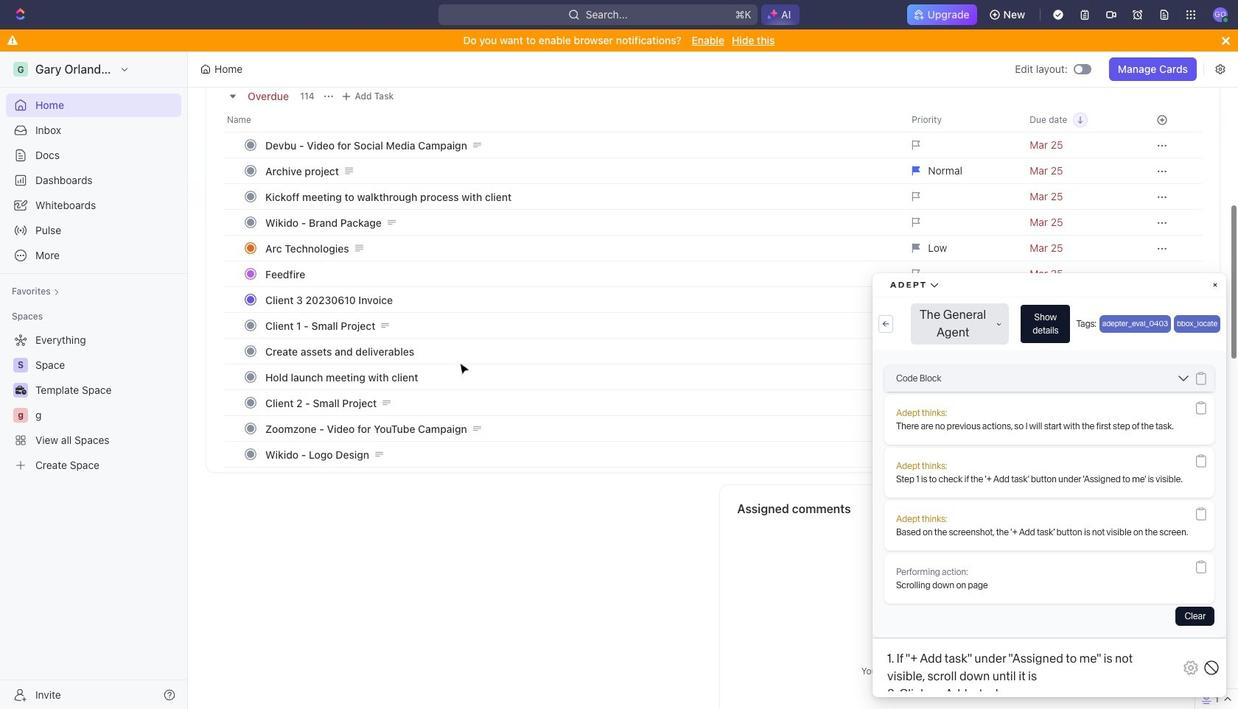 Task type: describe. For each thing, give the bounding box(es) containing it.
g, , element
[[13, 408, 28, 423]]

sidebar navigation
[[0, 52, 191, 710]]



Task type: vqa. For each thing, say whether or not it's contained in the screenshot.
'Gary Orlando's Workspace, ,' element
yes



Task type: locate. For each thing, give the bounding box(es) containing it.
business time image
[[15, 386, 26, 395]]

tree
[[6, 329, 181, 478]]

tree inside sidebar navigation
[[6, 329, 181, 478]]

space, , element
[[13, 358, 28, 373]]

gary orlando's workspace, , element
[[13, 62, 28, 77]]



